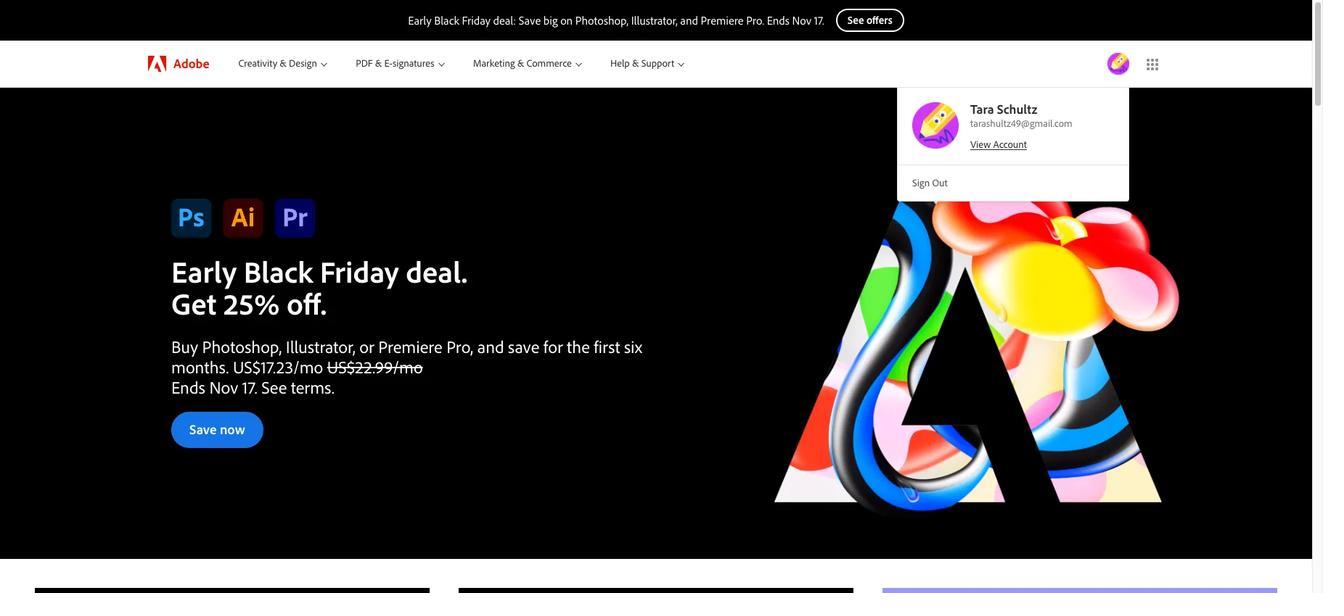 Task type: vqa. For each thing, say whether or not it's contained in the screenshot.
the right and
yes



Task type: locate. For each thing, give the bounding box(es) containing it.
friday inside early black friday deal. get 25% off.
[[320, 252, 399, 291]]

1 horizontal spatial premiere
[[701, 13, 744, 28]]

and inside buy photoshop, illustrator, or premiere pro, and save for the first six months.
[[478, 336, 504, 358]]

save left big
[[519, 13, 541, 28]]

1 vertical spatial photoshop,
[[202, 336, 282, 358]]

early inside early black friday deal. get 25% off.
[[171, 252, 237, 291]]

0 horizontal spatial photoshop,
[[202, 336, 282, 358]]

ends right pro.
[[767, 13, 790, 28]]

17. right pro.
[[815, 13, 825, 28]]

1 vertical spatial black
[[244, 252, 313, 291]]

us$22.99/mo
[[327, 357, 423, 378]]

1 vertical spatial ends
[[171, 377, 205, 399]]

get
[[171, 284, 217, 323]]

premiere left pro.
[[701, 13, 744, 28]]

0 vertical spatial photoshop,
[[576, 13, 629, 28]]

&
[[280, 57, 287, 70], [375, 57, 382, 70], [518, 57, 524, 70], [632, 57, 639, 70]]

illustrator,
[[631, 13, 678, 28], [286, 336, 356, 358]]

on
[[561, 13, 573, 28]]

17.
[[815, 13, 825, 28], [242, 377, 257, 399]]

1 vertical spatial save
[[190, 421, 217, 439]]

& inside popup button
[[280, 57, 287, 70]]

1 horizontal spatial black
[[434, 13, 460, 28]]

tara schultz tarashultz49@gmail.com
[[971, 101, 1073, 130]]

1 horizontal spatial save
[[519, 13, 541, 28]]

0 vertical spatial save
[[519, 13, 541, 28]]

ends down buy
[[171, 377, 205, 399]]

& right marketing
[[518, 57, 524, 70]]

0 vertical spatial early
[[408, 13, 432, 28]]

us$17.23/mo
[[233, 357, 323, 378]]

1 horizontal spatial early
[[408, 13, 432, 28]]

& left "e-" in the left top of the page
[[375, 57, 382, 70]]

0 horizontal spatial ends
[[171, 377, 205, 399]]

1 & from the left
[[280, 57, 287, 70]]

1 horizontal spatial ends
[[767, 13, 790, 28]]

0 horizontal spatial illustrator,
[[286, 336, 356, 358]]

17. left see
[[242, 377, 257, 399]]

save left now
[[190, 421, 217, 439]]

premiere right or
[[378, 336, 443, 358]]

and
[[681, 13, 698, 28], [478, 336, 504, 358]]

signatures
[[393, 57, 435, 70]]

black
[[434, 13, 460, 28], [244, 252, 313, 291]]

1 vertical spatial and
[[478, 336, 504, 358]]

photoshop, inside buy photoshop, illustrator, or premiere pro, and save for the first six months.
[[202, 336, 282, 358]]

nov up save now at the bottom
[[209, 377, 238, 399]]

0 vertical spatial premiere
[[701, 13, 744, 28]]

terms
[[291, 377, 332, 399]]

& inside dropdown button
[[375, 57, 382, 70]]

25%
[[224, 284, 280, 323]]

& for pdf
[[375, 57, 382, 70]]

0 horizontal spatial save
[[190, 421, 217, 439]]

1 vertical spatial 17.
[[242, 377, 257, 399]]

1 horizontal spatial illustrator,
[[631, 13, 678, 28]]

black inside early black friday deal. get 25% off.
[[244, 252, 313, 291]]

ends
[[767, 13, 790, 28], [171, 377, 205, 399]]

photoshop, right on
[[576, 13, 629, 28]]

& for help
[[632, 57, 639, 70]]

premiere inside buy photoshop, illustrator, or premiere pro, and save for the first six months.
[[378, 336, 443, 358]]

0 horizontal spatial nov
[[209, 377, 238, 399]]

& right "help"
[[632, 57, 639, 70]]

illustrator, up support on the top of the page
[[631, 13, 678, 28]]

early black friday deal: save big on photoshop, illustrator, and premiere pro. ends nov 17.
[[408, 13, 825, 28]]

0 vertical spatial nov
[[793, 13, 812, 28]]

early
[[408, 13, 432, 28], [171, 252, 237, 291]]

sign out link
[[898, 170, 1129, 197]]

1 horizontal spatial 17.
[[815, 13, 825, 28]]

0 vertical spatial black
[[434, 13, 460, 28]]

0 horizontal spatial 17.
[[242, 377, 257, 399]]

and right pro,
[[478, 336, 504, 358]]

pdf & e-signatures button
[[341, 41, 459, 87]]

nov
[[793, 13, 812, 28], [209, 377, 238, 399]]

0 vertical spatial 17.
[[815, 13, 825, 28]]

black for get
[[244, 252, 313, 291]]

0 horizontal spatial early
[[171, 252, 237, 291]]

deal:
[[493, 13, 516, 28]]

and up help & support 'popup button'
[[681, 13, 698, 28]]

save
[[519, 13, 541, 28], [190, 421, 217, 439]]

photoshop,
[[576, 13, 629, 28], [202, 336, 282, 358]]

1 horizontal spatial and
[[681, 13, 698, 28]]

or
[[360, 336, 374, 358]]

1 vertical spatial friday
[[320, 252, 399, 291]]

0 vertical spatial friday
[[462, 13, 491, 28]]

see
[[262, 377, 287, 399]]

premiere
[[701, 13, 744, 28], [378, 336, 443, 358]]

1 horizontal spatial friday
[[462, 13, 491, 28]]

photoshop, down "25%"
[[202, 336, 282, 358]]

1 vertical spatial illustrator,
[[286, 336, 356, 358]]

0 vertical spatial and
[[681, 13, 698, 28]]

save now
[[190, 421, 245, 439]]

nov right pro.
[[793, 13, 812, 28]]

4 & from the left
[[632, 57, 639, 70]]

early for early black friday deal: save big on photoshop, illustrator, and premiere pro. ends nov 17.
[[408, 13, 432, 28]]

0 horizontal spatial premiere
[[378, 336, 443, 358]]

& inside 'popup button'
[[632, 57, 639, 70]]

3 & from the left
[[518, 57, 524, 70]]

illustrator, up terms
[[286, 336, 356, 358]]

0 horizontal spatial and
[[478, 336, 504, 358]]

2 & from the left
[[375, 57, 382, 70]]

0 horizontal spatial black
[[244, 252, 313, 291]]

six
[[624, 336, 643, 358]]

1 vertical spatial premiere
[[378, 336, 443, 358]]

schultz
[[997, 101, 1038, 118]]

support
[[642, 57, 675, 70]]

0 vertical spatial illustrator,
[[631, 13, 678, 28]]

& inside dropdown button
[[518, 57, 524, 70]]

1 vertical spatial nov
[[209, 377, 238, 399]]

0 horizontal spatial friday
[[320, 252, 399, 291]]

& for marketing
[[518, 57, 524, 70]]

& left design
[[280, 57, 287, 70]]

tara
[[971, 101, 994, 118]]

friday
[[462, 13, 491, 28], [320, 252, 399, 291]]

1 vertical spatial early
[[171, 252, 237, 291]]



Task type: describe. For each thing, give the bounding box(es) containing it.
pdf & e-signatures
[[356, 57, 435, 70]]

marketing & commerce
[[473, 57, 572, 70]]

creativity
[[238, 57, 277, 70]]

sign out
[[913, 176, 948, 189]]

save now link
[[171, 412, 263, 449]]

buy photoshop, illustrator, or premiere pro, and save for the first six months.
[[171, 336, 643, 378]]

see terms link
[[262, 377, 332, 399]]

adobe
[[174, 55, 209, 72]]

creativity & design button
[[224, 41, 341, 87]]

nov inside us$17.23/mo us$22.99/mo ends nov 17. see terms .
[[209, 377, 238, 399]]

17. inside us$17.23/mo us$22.99/mo ends nov 17. see terms .
[[242, 377, 257, 399]]

black for save
[[434, 13, 460, 28]]

help & support button
[[596, 41, 699, 87]]

creativity & design
[[238, 57, 317, 70]]

.
[[332, 377, 335, 399]]

1 horizontal spatial nov
[[793, 13, 812, 28]]

1 horizontal spatial photoshop,
[[576, 13, 629, 28]]

the
[[567, 336, 590, 358]]

off.
[[287, 284, 327, 323]]

save
[[508, 336, 540, 358]]

pdf
[[356, 57, 373, 70]]

pro,
[[447, 336, 474, 358]]

view account
[[971, 138, 1027, 151]]

us$17.23/mo us$22.99/mo ends nov 17. see terms .
[[171, 357, 423, 399]]

buy
[[171, 336, 198, 358]]

e-
[[384, 57, 393, 70]]

& for creativity
[[280, 57, 287, 70]]

out
[[933, 176, 948, 189]]

now
[[220, 421, 245, 439]]

for
[[544, 336, 563, 358]]

sign
[[913, 176, 930, 189]]

months.
[[171, 357, 229, 378]]

tarashultz49@gmail.com
[[971, 117, 1073, 130]]

illustrator, inside buy photoshop, illustrator, or premiere pro, and save for the first six months.
[[286, 336, 356, 358]]

friday for deal.
[[320, 252, 399, 291]]

ends inside us$17.23/mo us$22.99/mo ends nov 17. see terms .
[[171, 377, 205, 399]]

design
[[289, 57, 317, 70]]

deal.
[[406, 252, 468, 291]]

marketing & commerce button
[[459, 41, 596, 87]]

big
[[544, 13, 558, 28]]

first
[[594, 336, 620, 358]]

account
[[994, 138, 1027, 151]]

early black friday deal. get 25% off.
[[171, 252, 468, 323]]

0 vertical spatial ends
[[767, 13, 790, 28]]

pro.
[[747, 13, 765, 28]]

early for early black friday deal. get 25% off.
[[171, 252, 237, 291]]

commerce
[[527, 57, 572, 70]]

marketing
[[473, 57, 515, 70]]

help
[[611, 57, 630, 70]]

view
[[971, 138, 991, 151]]

friday for deal:
[[462, 13, 491, 28]]

adobe link
[[134, 41, 224, 87]]

help & support
[[611, 57, 675, 70]]



